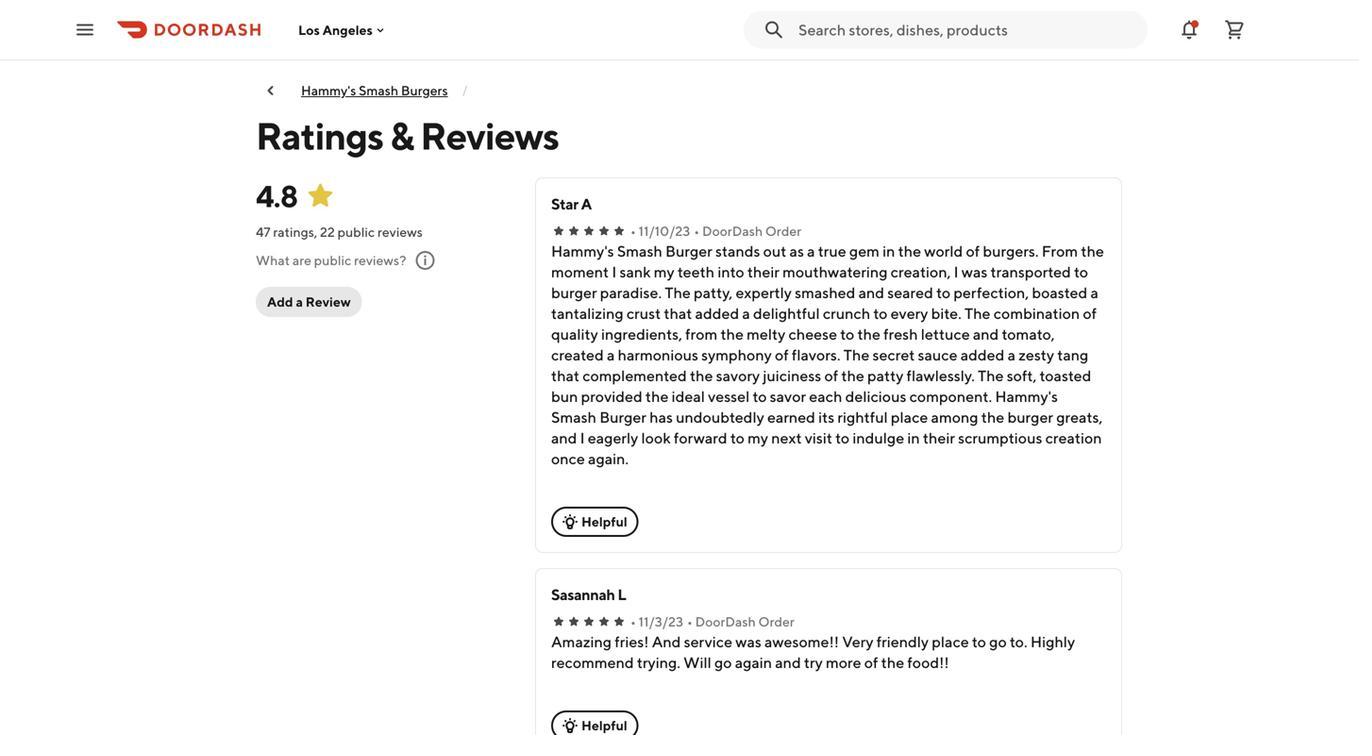 Task type: vqa. For each thing, say whether or not it's contained in the screenshot.
1/8
no



Task type: locate. For each thing, give the bounding box(es) containing it.
helpful
[[582, 514, 628, 530], [582, 718, 628, 734]]

0 items, open order cart image
[[1224, 18, 1246, 41]]

order
[[766, 223, 802, 239], [759, 614, 795, 630]]

2 helpful from the top
[[582, 718, 628, 734]]

0 vertical spatial order
[[766, 223, 802, 239]]

22
[[320, 224, 335, 240]]

1 vertical spatial helpful
[[582, 718, 628, 734]]

los angeles
[[298, 22, 373, 38]]

1 vertical spatial public
[[314, 253, 351, 268]]

hammy's smash burgers link
[[301, 83, 448, 98]]

public right 22
[[338, 224, 375, 240]]

angeles
[[323, 22, 373, 38]]

2 helpful button from the top
[[551, 711, 639, 735]]

• 11/3/23 • doordash order
[[631, 614, 795, 630]]

11/3/23
[[639, 614, 683, 630]]

a
[[296, 294, 303, 310]]

1 helpful from the top
[[582, 514, 628, 530]]

hammy's smash burgers
[[301, 83, 448, 98]]

reviews
[[420, 113, 559, 158]]

1 helpful button from the top
[[551, 507, 639, 537]]

1 vertical spatial doordash
[[695, 614, 756, 630]]

back to store button image
[[263, 83, 279, 98]]

star a
[[551, 195, 592, 213]]

0 vertical spatial helpful button
[[551, 507, 639, 537]]

ratings
[[256, 113, 383, 158]]

0 vertical spatial doordash
[[702, 223, 763, 239]]

open menu image
[[74, 18, 96, 41]]

ratings
[[273, 224, 314, 240]]

what
[[256, 253, 290, 268]]

helpful button for a
[[551, 507, 639, 537]]

public down 22
[[314, 253, 351, 268]]

order for l
[[759, 614, 795, 630]]

what are public reviews?
[[256, 253, 406, 268]]

doordash right the 11/3/23
[[695, 614, 756, 630]]

0 vertical spatial helpful
[[582, 514, 628, 530]]

doordash for sasannah l
[[695, 614, 756, 630]]

los angeles button
[[298, 22, 388, 38]]

doordash
[[702, 223, 763, 239], [695, 614, 756, 630]]

public
[[338, 224, 375, 240], [314, 253, 351, 268]]

,
[[314, 224, 317, 240]]

los
[[298, 22, 320, 38]]

doordash right 11/10/23
[[702, 223, 763, 239]]

helpful button
[[551, 507, 639, 537], [551, 711, 639, 735]]

add a review
[[267, 294, 351, 310]]

• right 11/10/23
[[694, 223, 700, 239]]

1 vertical spatial helpful button
[[551, 711, 639, 735]]

helpful button for l
[[551, 711, 639, 735]]

•
[[631, 223, 636, 239], [694, 223, 700, 239], [631, 614, 636, 630], [687, 614, 693, 630]]

1 vertical spatial order
[[759, 614, 795, 630]]

order for a
[[766, 223, 802, 239]]

11/10/23
[[639, 223, 690, 239]]

reviews
[[378, 224, 423, 240]]



Task type: describe. For each thing, give the bounding box(es) containing it.
burgers
[[401, 83, 448, 98]]

47
[[256, 224, 271, 240]]

• left the 11/3/23
[[631, 614, 636, 630]]

Store search: begin typing to search for stores available on DoorDash text field
[[799, 19, 1137, 40]]

reviews?
[[354, 253, 406, 268]]

notification bell image
[[1178, 18, 1201, 41]]

47 ratings , 22 public reviews
[[256, 224, 423, 240]]

4.8
[[256, 178, 298, 214]]

• right the 11/3/23
[[687, 614, 693, 630]]

&
[[390, 113, 414, 158]]

• left 11/10/23
[[631, 223, 636, 239]]

sasannah
[[551, 586, 615, 604]]

ratings & reviews
[[256, 113, 559, 158]]

l
[[618, 586, 626, 604]]

helpful for a
[[582, 514, 628, 530]]

add a review button
[[256, 287, 362, 317]]

are
[[293, 253, 312, 268]]

a
[[581, 195, 592, 213]]

review
[[306, 294, 351, 310]]

0 vertical spatial public
[[338, 224, 375, 240]]

smash
[[359, 83, 399, 98]]

add
[[267, 294, 293, 310]]

• 11/10/23 • doordash order
[[631, 223, 802, 239]]

hammy's
[[301, 83, 356, 98]]

helpful for l
[[582, 718, 628, 734]]

doordash for star a
[[702, 223, 763, 239]]

sasannah l
[[551, 586, 626, 604]]

star
[[551, 195, 579, 213]]



